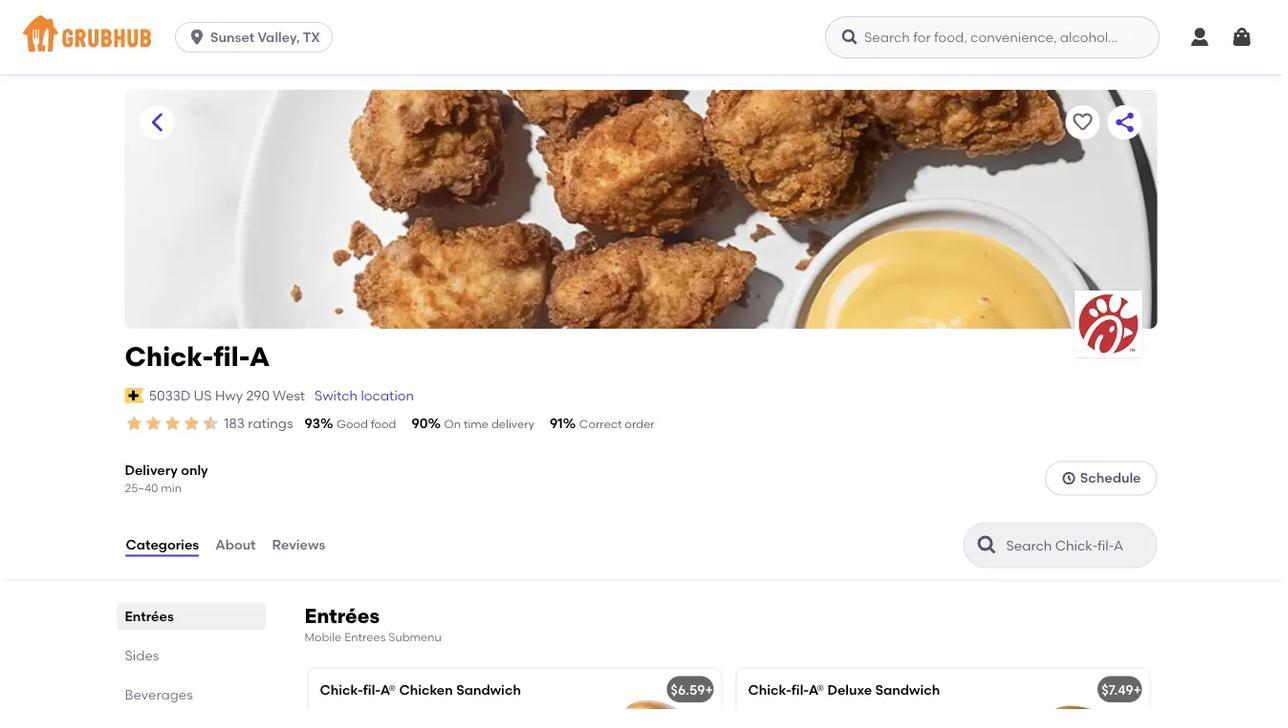 Task type: vqa. For each thing, say whether or not it's contained in the screenshot.
garden to the bottom
no



Task type: locate. For each thing, give the bounding box(es) containing it.
categories
[[126, 537, 199, 553]]

1 sandwich from the left
[[456, 682, 521, 698]]

1 horizontal spatial chick-
[[320, 682, 363, 698]]

entrées inside entrées mobile entrees submenu
[[305, 604, 380, 628]]

beverages tab
[[125, 685, 259, 705]]

save this restaurant image
[[1071, 111, 1094, 134]]

Search Chick-fil-A search field
[[1004, 537, 1151, 555]]

chick- for chick-fil-a® chicken sandwich
[[320, 682, 363, 698]]

2 + from the left
[[1134, 682, 1142, 698]]

sandwich
[[456, 682, 521, 698], [875, 682, 940, 698]]

good
[[337, 417, 368, 431]]

0 horizontal spatial fil-
[[213, 341, 249, 373]]

chick-
[[125, 341, 213, 373], [320, 682, 363, 698], [748, 682, 792, 698]]

entrées tab
[[125, 606, 259, 627]]

correct order
[[579, 417, 655, 431]]

delivery only 25–40 min
[[125, 462, 208, 495]]

90
[[412, 415, 428, 432]]

entrées up sides
[[125, 608, 174, 625]]

tx
[[303, 29, 320, 45]]

a®
[[380, 682, 396, 698], [809, 682, 824, 698]]

good food
[[337, 417, 396, 431]]

+ for $6.59
[[705, 682, 713, 698]]

sandwich right deluxe
[[875, 682, 940, 698]]

order
[[625, 417, 655, 431]]

entrées
[[305, 604, 380, 628], [125, 608, 174, 625]]

+
[[705, 682, 713, 698], [1134, 682, 1142, 698]]

switch location button
[[314, 385, 415, 406]]

entrées for entrées
[[125, 608, 174, 625]]

share icon image
[[1113, 111, 1136, 134]]

2 sandwich from the left
[[875, 682, 940, 698]]

a® left deluxe
[[809, 682, 824, 698]]

submenu
[[388, 630, 442, 644]]

fil- up the hwy
[[213, 341, 249, 373]]

25–40
[[125, 481, 158, 495]]

1 horizontal spatial +
[[1134, 682, 1142, 698]]

1 + from the left
[[705, 682, 713, 698]]

0 horizontal spatial entrées
[[125, 608, 174, 625]]

west
[[273, 387, 305, 404]]

91
[[550, 415, 563, 432]]

subscription pass image
[[125, 388, 144, 403]]

2 horizontal spatial svg image
[[1231, 26, 1254, 49]]

on
[[444, 417, 461, 431]]

a® left 'chicken'
[[380, 682, 396, 698]]

93
[[305, 415, 320, 432]]

a® for chicken
[[380, 682, 396, 698]]

sunset valley, tx button
[[175, 22, 340, 53]]

1 horizontal spatial fil-
[[363, 682, 380, 698]]

$6.59 +
[[671, 682, 713, 698]]

1 horizontal spatial sandwich
[[875, 682, 940, 698]]

1 horizontal spatial a®
[[809, 682, 824, 698]]

chick- right $6.59 +
[[748, 682, 792, 698]]

search icon image
[[976, 534, 999, 557]]

min
[[161, 481, 182, 495]]

chick- up 5033d
[[125, 341, 213, 373]]

2 a® from the left
[[809, 682, 824, 698]]

svg image
[[188, 28, 207, 47], [840, 28, 860, 47]]

sunset valley, tx
[[210, 29, 320, 45]]

chick-fil-a logo image
[[1075, 291, 1142, 358]]

fil-
[[213, 341, 249, 373], [363, 682, 380, 698], [792, 682, 809, 698]]

0 horizontal spatial sandwich
[[456, 682, 521, 698]]

sandwich right 'chicken'
[[456, 682, 521, 698]]

chick- down the mobile
[[320, 682, 363, 698]]

sunset
[[210, 29, 255, 45]]

switch location
[[315, 387, 414, 404]]

0 horizontal spatial a®
[[380, 682, 396, 698]]

1 a® from the left
[[380, 682, 396, 698]]

0 horizontal spatial svg image
[[1061, 471, 1076, 486]]

+ for $7.49
[[1134, 682, 1142, 698]]

0 horizontal spatial +
[[705, 682, 713, 698]]

on time delivery
[[444, 417, 534, 431]]

ratings
[[248, 415, 293, 432]]

food
[[371, 417, 396, 431]]

entrées inside tab
[[125, 608, 174, 625]]

1 horizontal spatial entrées
[[305, 604, 380, 628]]

deluxe
[[828, 682, 872, 698]]

5033d us hwy 290 west
[[149, 387, 305, 404]]

star icon image
[[125, 414, 144, 433], [144, 414, 163, 433], [163, 414, 182, 433], [182, 414, 201, 433], [201, 414, 220, 433], [201, 414, 220, 433]]

0 horizontal spatial chick-
[[125, 341, 213, 373]]

chick-fil-a® deluxe sandwich image
[[1006, 669, 1150, 710]]

$6.59
[[671, 682, 705, 698]]

fil- left deluxe
[[792, 682, 809, 698]]

fil- down the entrees
[[363, 682, 380, 698]]

2 horizontal spatial fil-
[[792, 682, 809, 698]]

1 horizontal spatial svg image
[[840, 28, 860, 47]]

entrées up the mobile
[[305, 604, 380, 628]]

2 horizontal spatial chick-
[[748, 682, 792, 698]]

1 svg image from the left
[[188, 28, 207, 47]]

svg image
[[1189, 26, 1211, 49], [1231, 26, 1254, 49], [1061, 471, 1076, 486]]

0 horizontal spatial svg image
[[188, 28, 207, 47]]

chick- for chick-fil-a
[[125, 341, 213, 373]]



Task type: describe. For each thing, give the bounding box(es) containing it.
valley,
[[258, 29, 300, 45]]

chicken
[[399, 682, 453, 698]]

schedule button
[[1045, 461, 1157, 496]]

chick-fil-a
[[125, 341, 270, 373]]

main navigation navigation
[[0, 0, 1282, 75]]

mobile
[[305, 630, 342, 644]]

svg image inside schedule button
[[1061, 471, 1076, 486]]

sides
[[125, 648, 159, 664]]

fil- for chick-fil-a® chicken sandwich
[[363, 682, 380, 698]]

caret left icon image
[[146, 111, 169, 134]]

switch
[[315, 387, 358, 404]]

about button
[[214, 511, 257, 580]]

time
[[464, 417, 489, 431]]

save this restaurant button
[[1066, 105, 1100, 140]]

$7.49
[[1102, 682, 1134, 698]]

entrees
[[344, 630, 386, 644]]

$7.49 +
[[1102, 682, 1142, 698]]

hwy
[[215, 387, 243, 404]]

2 svg image from the left
[[840, 28, 860, 47]]

5033d
[[149, 387, 190, 404]]

reviews button
[[271, 511, 326, 580]]

fil- for chick-fil-a® deluxe sandwich
[[792, 682, 809, 698]]

delivery
[[125, 462, 178, 478]]

5033d us hwy 290 west button
[[148, 385, 306, 406]]

a
[[249, 341, 270, 373]]

reviews
[[272, 537, 325, 553]]

a® for deluxe
[[809, 682, 824, 698]]

chick-fil-a® chicken sandwich image
[[578, 669, 721, 710]]

about
[[215, 537, 256, 553]]

fil- for chick-fil-a
[[213, 341, 249, 373]]

svg image inside sunset valley, tx button
[[188, 28, 207, 47]]

sandwich for chick-fil-a® deluxe sandwich
[[875, 682, 940, 698]]

categories button
[[125, 511, 200, 580]]

us
[[194, 387, 212, 404]]

correct
[[579, 417, 622, 431]]

sides tab
[[125, 646, 259, 666]]

delivery
[[491, 417, 534, 431]]

only
[[181, 462, 208, 478]]

schedule
[[1080, 470, 1141, 486]]

Search for food, convenience, alcohol... search field
[[825, 16, 1160, 58]]

beverages
[[125, 687, 193, 703]]

chick-fil-a® deluxe sandwich
[[748, 682, 940, 698]]

chick- for chick-fil-a® deluxe sandwich
[[748, 682, 792, 698]]

290
[[246, 387, 270, 404]]

183
[[224, 415, 245, 432]]

chick-fil-a® chicken sandwich
[[320, 682, 521, 698]]

sandwich for chick-fil-a® chicken sandwich
[[456, 682, 521, 698]]

1 horizontal spatial svg image
[[1189, 26, 1211, 49]]

location
[[361, 387, 414, 404]]

entrées mobile entrees submenu
[[305, 604, 442, 644]]

entrées for entrées mobile entrees submenu
[[305, 604, 380, 628]]

183 ratings
[[224, 415, 293, 432]]



